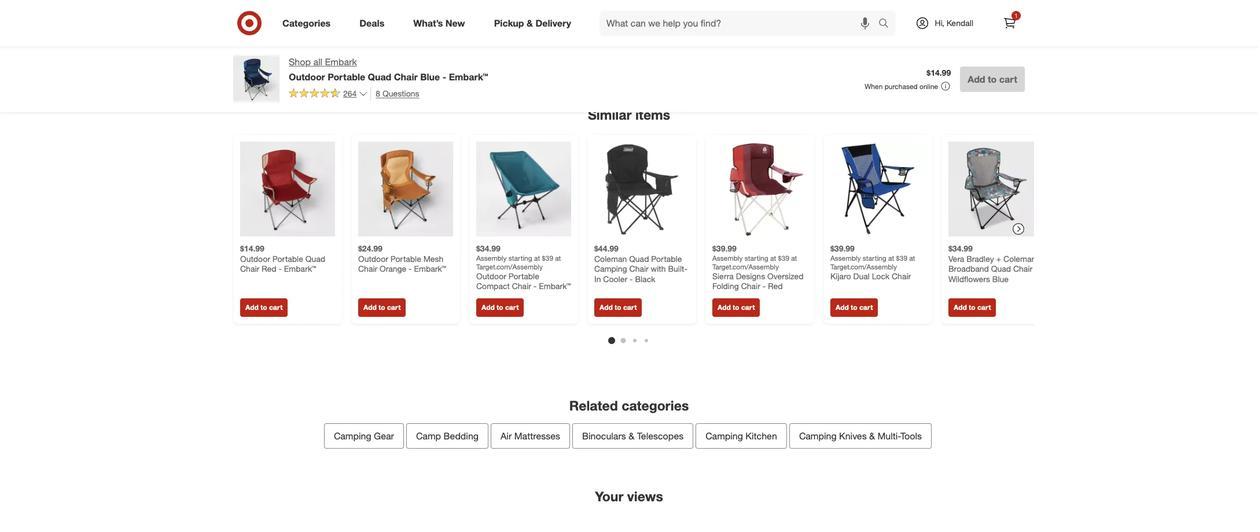 Task type: describe. For each thing, give the bounding box(es) containing it.
$34.99 vera bradley + coleman broadband quad chair - wildflowers blue
[[949, 244, 1038, 284]]

online
[[920, 82, 939, 91]]

- inside $39.99 assembly starting at $39 at target.com/assembly sierra designs oversized folding chair - red
[[763, 281, 766, 291]]

& for binoculars
[[629, 431, 635, 442]]

chair inside $24.99 outdoor portable mesh chair orange - embark™
[[358, 264, 378, 274]]

embark™ inside $14.99 outdoor portable quad chair red - embark™
[[284, 264, 316, 274]]

add to cart up sponsored
[[968, 73, 1018, 85]]

deals
[[360, 17, 385, 29]]

similar
[[588, 106, 632, 123]]

$24.99
[[358, 244, 383, 253]]

binoculars
[[583, 431, 626, 442]]

what's
[[414, 17, 443, 29]]

264
[[343, 89, 357, 99]]

- inside $24.99 outdoor portable mesh chair orange - embark™
[[409, 264, 412, 274]]

cart for $34.99 assembly starting at $39 at target.com/assembly outdoor portable compact chair - embark™
[[505, 303, 519, 312]]

pickup & delivery
[[494, 17, 572, 29]]

image of outdoor portable quad chair blue - embark™ image
[[233, 56, 280, 102]]

camping for camping kitchen
[[706, 431, 743, 442]]

$39 for embark™
[[542, 254, 553, 262]]

embark™ inside shop all embark outdoor portable quad chair blue - embark™
[[449, 71, 488, 83]]

What can we help you find? suggestions appear below search field
[[600, 10, 882, 36]]

add to cart for $24.99 outdoor portable mesh chair orange - embark™
[[364, 303, 401, 312]]

to for $34.99 assembly starting at $39 at target.com/assembly outdoor portable compact chair - embark™
[[497, 303, 504, 312]]

target.com/assembly for designs
[[713, 262, 779, 271]]

camping kitchen
[[706, 431, 778, 442]]

coleman inside $34.99 vera bradley + coleman broadband quad chair - wildflowers blue
[[1004, 254, 1037, 264]]

built-
[[668, 264, 688, 274]]

+
[[997, 254, 1002, 264]]

$39 inside $39.99 assembly starting at $39 at target.com/assembly kijaro dual lock chair
[[897, 254, 908, 262]]

pickup & delivery link
[[484, 10, 586, 36]]

$39.99 for kijaro
[[831, 244, 855, 253]]

camping knives & multi-tools link
[[790, 424, 932, 449]]

pickup
[[494, 17, 524, 29]]

6 at from the left
[[910, 254, 916, 262]]

starting for dual
[[863, 254, 887, 262]]

cart for $44.99 coleman quad portable camping chair with built- in cooler - black
[[624, 303, 637, 312]]

when purchased online
[[865, 82, 939, 91]]

wildflowers
[[949, 274, 991, 284]]

views
[[628, 489, 663, 505]]

add to cart button for $34.99 vera bradley + coleman broadband quad chair - wildflowers blue
[[949, 298, 997, 317]]

sierra
[[713, 271, 734, 281]]

related categories
[[570, 398, 689, 414]]

kijaro
[[831, 271, 852, 281]]

8 questions
[[376, 88, 419, 98]]

camping gear link
[[324, 424, 404, 449]]

camping knives & multi-tools
[[800, 431, 922, 442]]

all
[[313, 56, 323, 68]]

add to cart button for $14.99 outdoor portable quad chair red - embark™
[[240, 298, 288, 317]]

$34.99 for assembly
[[477, 244, 501, 253]]

categories
[[283, 17, 331, 29]]

$44.99
[[595, 244, 619, 253]]

$39.99 assembly starting at $39 at target.com/assembly sierra designs oversized folding chair - red
[[713, 244, 804, 291]]

oversized
[[768, 271, 804, 281]]

deals link
[[350, 10, 399, 36]]

add to cart button for $24.99 outdoor portable mesh chair orange - embark™
[[358, 298, 406, 317]]

purchased
[[885, 82, 918, 91]]

chair inside $44.99 coleman quad portable camping chair with built- in cooler - black
[[630, 264, 649, 274]]

2 at from the left
[[555, 254, 561, 262]]

bradley
[[967, 254, 995, 264]]

categories link
[[273, 10, 345, 36]]

to for $39.99 assembly starting at $39 at target.com/assembly kijaro dual lock chair
[[851, 303, 858, 312]]

vera bradley + coleman broadband quad chair - wildflowers blue image
[[949, 142, 1044, 237]]

search button
[[873, 10, 901, 38]]

with
[[651, 264, 666, 274]]

items
[[636, 106, 671, 123]]

add for $24.99 outdoor portable mesh chair orange - embark™
[[364, 303, 377, 312]]

outdoor portable compact chair - embark™ image
[[477, 142, 571, 237]]

what's new
[[414, 17, 465, 29]]

binoculars & telescopes
[[583, 431, 684, 442]]

to for $14.99 outdoor portable quad chair red - embark™
[[261, 303, 267, 312]]

outdoor inside $24.99 outdoor portable mesh chair orange - embark™
[[358, 254, 388, 264]]

& for pickup
[[527, 17, 533, 29]]

camping for camping gear
[[334, 431, 372, 442]]

chair inside $39.99 assembly starting at $39 at target.com/assembly sierra designs oversized folding chair - red
[[742, 281, 761, 291]]

new
[[446, 17, 465, 29]]

portable inside shop all embark outdoor portable quad chair blue - embark™
[[328, 71, 365, 83]]

shop
[[289, 56, 311, 68]]

$14.99 for $14.99 outdoor portable quad chair red - embark™
[[240, 244, 265, 253]]

camp
[[416, 431, 441, 442]]

add for $39.99 assembly starting at $39 at target.com/assembly kijaro dual lock chair
[[836, 303, 849, 312]]

shop all embark outdoor portable quad chair blue - embark™
[[289, 56, 488, 83]]

$44.99 coleman quad portable camping chair with built- in cooler - black
[[595, 244, 688, 284]]

camping for camping knives & multi-tools
[[800, 431, 837, 442]]

vera
[[949, 254, 965, 264]]

& inside camping knives & multi-tools link
[[870, 431, 876, 442]]

delivery
[[536, 17, 572, 29]]

add to cart for $44.99 coleman quad portable camping chair with built- in cooler - black
[[600, 303, 637, 312]]

$24.99 outdoor portable mesh chair orange - embark™
[[358, 244, 446, 274]]

air
[[501, 431, 512, 442]]

quad inside $34.99 vera bradley + coleman broadband quad chair - wildflowers blue
[[992, 264, 1012, 274]]

quad inside $44.99 coleman quad portable camping chair with built- in cooler - black
[[630, 254, 649, 264]]

search
[[873, 18, 901, 30]]

orange
[[380, 264, 407, 274]]

hi,
[[935, 18, 945, 28]]

add for $34.99 assembly starting at $39 at target.com/assembly outdoor portable compact chair - embark™
[[482, 303, 495, 312]]

similar items
[[588, 106, 671, 123]]

264 link
[[289, 87, 368, 101]]

quad inside $14.99 outdoor portable quad chair red - embark™
[[306, 254, 325, 264]]

cart for $39.99 assembly starting at $39 at target.com/assembly kijaro dual lock chair
[[860, 303, 873, 312]]

add to cart for $14.99 outdoor portable quad chair red - embark™
[[246, 303, 283, 312]]

1 link
[[998, 10, 1023, 36]]

1 at from the left
[[534, 254, 540, 262]]

sierra designs oversized folding chair - red image
[[713, 142, 808, 237]]



Task type: vqa. For each thing, say whether or not it's contained in the screenshot.


Task type: locate. For each thing, give the bounding box(es) containing it.
1 horizontal spatial target.com/assembly
[[713, 262, 779, 271]]

add to cart for $34.99 vera bradley + coleman broadband quad chair - wildflowers blue
[[954, 303, 991, 312]]

cart down $14.99 outdoor portable quad chair red - embark™
[[269, 303, 283, 312]]

portable inside $14.99 outdoor portable quad chair red - embark™
[[273, 254, 303, 264]]

starting inside $39.99 assembly starting at $39 at target.com/assembly kijaro dual lock chair
[[863, 254, 887, 262]]

region
[[224, 17, 1051, 515]]

- inside $14.99 outdoor portable quad chair red - embark™
[[279, 264, 282, 274]]

coleman
[[595, 254, 627, 264], [1004, 254, 1037, 264]]

embark
[[325, 56, 357, 68]]

$39 inside $34.99 assembly starting at $39 at target.com/assembly outdoor portable compact chair - embark™
[[542, 254, 553, 262]]

0 horizontal spatial $39.99
[[713, 244, 737, 253]]

starting up compact
[[509, 254, 532, 262]]

questions
[[383, 88, 419, 98]]

cart for $24.99 outdoor portable mesh chair orange - embark™
[[387, 303, 401, 312]]

cart
[[1000, 73, 1018, 85], [269, 303, 283, 312], [387, 303, 401, 312], [505, 303, 519, 312], [624, 303, 637, 312], [742, 303, 755, 312], [860, 303, 873, 312], [978, 303, 991, 312]]

portable
[[328, 71, 365, 83], [273, 254, 303, 264], [391, 254, 421, 264], [652, 254, 682, 264], [509, 271, 540, 281]]

0 horizontal spatial &
[[527, 17, 533, 29]]

binoculars & telescopes link
[[573, 424, 694, 449]]

$14.99
[[927, 68, 951, 78], [240, 244, 265, 253]]

3 $39 from the left
[[897, 254, 908, 262]]

$34.99 up vera
[[949, 244, 973, 253]]

what's new link
[[404, 10, 480, 36]]

kitchen
[[746, 431, 778, 442]]

sponsored
[[1000, 86, 1035, 94]]

- inside shop all embark outdoor portable quad chair blue - embark™
[[443, 71, 447, 83]]

hi, kendall
[[935, 18, 974, 28]]

add for $44.99 coleman quad portable camping chair with built- in cooler - black
[[600, 303, 613, 312]]

target.com/assembly for dual
[[831, 262, 897, 271]]

your views
[[595, 489, 663, 505]]

0 horizontal spatial starting
[[509, 254, 532, 262]]

8 questions link
[[371, 87, 419, 101]]

$34.99 up compact
[[477, 244, 501, 253]]

& left multi- at the right
[[870, 431, 876, 442]]

cart down wildflowers
[[978, 303, 991, 312]]

1 horizontal spatial red
[[768, 281, 783, 291]]

4 at from the left
[[792, 254, 798, 262]]

add to cart down compact
[[482, 303, 519, 312]]

categories
[[622, 398, 689, 414]]

red inside $14.99 outdoor portable quad chair red - embark™
[[262, 264, 277, 274]]

portable inside $34.99 assembly starting at $39 at target.com/assembly outdoor portable compact chair - embark™
[[509, 271, 540, 281]]

starting for portable
[[509, 254, 532, 262]]

coleman quad portable camping chair with built-in cooler - black image
[[595, 142, 690, 237]]

1 horizontal spatial $39.99
[[831, 244, 855, 253]]

starting up lock
[[863, 254, 887, 262]]

assembly
[[477, 254, 507, 262], [713, 254, 743, 262], [831, 254, 861, 262]]

$34.99 for vera
[[949, 244, 973, 253]]

1 assembly from the left
[[477, 254, 507, 262]]

assembly for sierra
[[713, 254, 743, 262]]

cart up sponsored
[[1000, 73, 1018, 85]]

red
[[262, 264, 277, 274], [768, 281, 783, 291]]

3 target.com/assembly from the left
[[831, 262, 897, 271]]

- inside $44.99 coleman quad portable camping chair with built- in cooler - black
[[630, 274, 633, 284]]

red inside $39.99 assembly starting at $39 at target.com/assembly sierra designs oversized folding chair - red
[[768, 281, 783, 291]]

outdoor portable quad chair red - embark™ image
[[240, 142, 335, 237]]

add for $39.99 assembly starting at $39 at target.com/assembly sierra designs oversized folding chair - red
[[718, 303, 731, 312]]

1 horizontal spatial &
[[629, 431, 635, 442]]

1 vertical spatial $14.99
[[240, 244, 265, 253]]

air mattresses
[[501, 431, 561, 442]]

0 horizontal spatial blue
[[420, 71, 440, 83]]

embark™ inside $24.99 outdoor portable mesh chair orange - embark™
[[414, 264, 446, 274]]

outdoor inside shop all embark outdoor portable quad chair blue - embark™
[[289, 71, 325, 83]]

cart down orange
[[387, 303, 401, 312]]

0 horizontal spatial coleman
[[595, 254, 627, 264]]

target.com/assembly for portable
[[477, 262, 543, 271]]

to for $39.99 assembly starting at $39 at target.com/assembly sierra designs oversized folding chair - red
[[733, 303, 740, 312]]

chair inside $34.99 assembly starting at $39 at target.com/assembly outdoor portable compact chair - embark™
[[512, 281, 531, 291]]

0 vertical spatial blue
[[420, 71, 440, 83]]

0 vertical spatial red
[[262, 264, 277, 274]]

camp bedding
[[416, 431, 479, 442]]

1 $34.99 from the left
[[477, 244, 501, 253]]

$14.99 outdoor portable quad chair red - embark™
[[240, 244, 325, 274]]

outdoor inside $34.99 assembly starting at $39 at target.com/assembly outdoor portable compact chair - embark™
[[477, 271, 507, 281]]

1 target.com/assembly from the left
[[477, 262, 543, 271]]

8
[[376, 88, 381, 98]]

assembly up compact
[[477, 254, 507, 262]]

starting for designs
[[745, 254, 769, 262]]

black
[[635, 274, 656, 284]]

portable inside $44.99 coleman quad portable camping chair with built- in cooler - black
[[652, 254, 682, 264]]

1 horizontal spatial $34.99
[[949, 244, 973, 253]]

2 coleman from the left
[[1004, 254, 1037, 264]]

when
[[865, 82, 883, 91]]

embark™ inside $34.99 assembly starting at $39 at target.com/assembly outdoor portable compact chair - embark™
[[539, 281, 571, 291]]

starting inside $39.99 assembly starting at $39 at target.com/assembly sierra designs oversized folding chair - red
[[745, 254, 769, 262]]

1 coleman from the left
[[595, 254, 627, 264]]

compact
[[477, 281, 510, 291]]

cart for $34.99 vera bradley + coleman broadband quad chair - wildflowers blue
[[978, 303, 991, 312]]

cart for $39.99 assembly starting at $39 at target.com/assembly sierra designs oversized folding chair - red
[[742, 303, 755, 312]]

$39.99 up sierra
[[713, 244, 737, 253]]

related
[[570, 398, 618, 414]]

in
[[595, 274, 601, 284]]

$34.99 inside $34.99 vera bradley + coleman broadband quad chair - wildflowers blue
[[949, 244, 973, 253]]

region containing similar items
[[224, 17, 1051, 515]]

camping up cooler on the left
[[595, 264, 627, 274]]

1 starting from the left
[[509, 254, 532, 262]]

& inside pickup & delivery link
[[527, 17, 533, 29]]

0 horizontal spatial $14.99
[[240, 244, 265, 253]]

chair inside $14.99 outdoor portable quad chair red - embark™
[[240, 264, 260, 274]]

tools
[[901, 431, 922, 442]]

camping kitchen link
[[696, 424, 787, 449]]

$39.99 inside $39.99 assembly starting at $39 at target.com/assembly kijaro dual lock chair
[[831, 244, 855, 253]]

kendall
[[947, 18, 974, 28]]

camping inside $44.99 coleman quad portable camping chair with built- in cooler - black
[[595, 264, 627, 274]]

starting inside $34.99 assembly starting at $39 at target.com/assembly outdoor portable compact chair - embark™
[[509, 254, 532, 262]]

assembly inside $34.99 assembly starting at $39 at target.com/assembly outdoor portable compact chair - embark™
[[477, 254, 507, 262]]

camping left knives
[[800, 431, 837, 442]]

designs
[[736, 271, 766, 281]]

folding
[[713, 281, 739, 291]]

target.com/assembly inside $39.99 assembly starting at $39 at target.com/assembly sierra designs oversized folding chair - red
[[713, 262, 779, 271]]

assembly up sierra
[[713, 254, 743, 262]]

3 starting from the left
[[863, 254, 887, 262]]

to for $44.99 coleman quad portable camping chair with built- in cooler - black
[[615, 303, 622, 312]]

add to cart down orange
[[364, 303, 401, 312]]

target.com/assembly inside $39.99 assembly starting at $39 at target.com/assembly kijaro dual lock chair
[[831, 262, 897, 271]]

blue inside shop all embark outdoor portable quad chair blue - embark™
[[420, 71, 440, 83]]

blue down what's
[[420, 71, 440, 83]]

0 horizontal spatial $39
[[542, 254, 553, 262]]

camping gear
[[334, 431, 394, 442]]

outdoor inside $14.99 outdoor portable quad chair red - embark™
[[240, 254, 270, 264]]

add to cart button for $39.99 assembly starting at $39 at target.com/assembly sierra designs oversized folding chair - red
[[713, 298, 760, 317]]

camp bedding link
[[406, 424, 489, 449]]

multi-
[[878, 431, 901, 442]]

assembly inside $39.99 assembly starting at $39 at target.com/assembly kijaro dual lock chair
[[831, 254, 861, 262]]

$39.99 assembly starting at $39 at target.com/assembly kijaro dual lock chair
[[831, 244, 916, 281]]

telescopes
[[637, 431, 684, 442]]

blue down + on the right of the page
[[993, 274, 1009, 284]]

$39
[[542, 254, 553, 262], [779, 254, 790, 262], [897, 254, 908, 262]]

coleman down $44.99
[[595, 254, 627, 264]]

2 target.com/assembly from the left
[[713, 262, 779, 271]]

chair inside $34.99 vera bradley + coleman broadband quad chair - wildflowers blue
[[1014, 264, 1033, 274]]

chair inside $39.99 assembly starting at $39 at target.com/assembly kijaro dual lock chair
[[892, 271, 911, 281]]

1 horizontal spatial starting
[[745, 254, 769, 262]]

1 vertical spatial blue
[[993, 274, 1009, 284]]

-
[[443, 71, 447, 83], [279, 264, 282, 274], [409, 264, 412, 274], [1035, 264, 1038, 274], [630, 274, 633, 284], [534, 281, 537, 291], [763, 281, 766, 291]]

assembly up kijaro
[[831, 254, 861, 262]]

to for $24.99 outdoor portable mesh chair orange - embark™
[[379, 303, 385, 312]]

add to cart down $14.99 outdoor portable quad chair red - embark™
[[246, 303, 283, 312]]

add to cart down wildflowers
[[954, 303, 991, 312]]

target.com/assembly inside $34.99 assembly starting at $39 at target.com/assembly outdoor portable compact chair - embark™
[[477, 262, 543, 271]]

chair inside shop all embark outdoor portable quad chair blue - embark™
[[394, 71, 418, 83]]

gear
[[374, 431, 394, 442]]

cart down designs
[[742, 303, 755, 312]]

2 $39.99 from the left
[[831, 244, 855, 253]]

1 vertical spatial red
[[768, 281, 783, 291]]

& right pickup
[[527, 17, 533, 29]]

& inside binoculars & telescopes link
[[629, 431, 635, 442]]

- inside $34.99 assembly starting at $39 at target.com/assembly outdoor portable compact chair - embark™
[[534, 281, 537, 291]]

add to cart for $39.99 assembly starting at $39 at target.com/assembly kijaro dual lock chair
[[836, 303, 873, 312]]

add to cart down folding
[[718, 303, 755, 312]]

portable inside $24.99 outdoor portable mesh chair orange - embark™
[[391, 254, 421, 264]]

coleman right + on the right of the page
[[1004, 254, 1037, 264]]

your
[[595, 489, 624, 505]]

camping
[[595, 264, 627, 274], [334, 431, 372, 442], [706, 431, 743, 442], [800, 431, 837, 442]]

camping left gear
[[334, 431, 372, 442]]

broadband
[[949, 264, 989, 274]]

& right "binoculars"
[[629, 431, 635, 442]]

1 horizontal spatial assembly
[[713, 254, 743, 262]]

camping left kitchen
[[706, 431, 743, 442]]

5 at from the left
[[889, 254, 895, 262]]

1 horizontal spatial $39
[[779, 254, 790, 262]]

target.com/assembly
[[477, 262, 543, 271], [713, 262, 779, 271], [831, 262, 897, 271]]

3 at from the left
[[771, 254, 777, 262]]

2 starting from the left
[[745, 254, 769, 262]]

to for $34.99 vera bradley + coleman broadband quad chair - wildflowers blue
[[969, 303, 976, 312]]

outdoor portable mesh chair orange - embark™ image
[[358, 142, 453, 237]]

$39.99 up kijaro
[[831, 244, 855, 253]]

quad inside shop all embark outdoor portable quad chair blue - embark™
[[368, 71, 392, 83]]

2 assembly from the left
[[713, 254, 743, 262]]

add for $34.99 vera bradley + coleman broadband quad chair - wildflowers blue
[[954, 303, 967, 312]]

lock
[[872, 271, 890, 281]]

2 $39 from the left
[[779, 254, 790, 262]]

cart down cooler on the left
[[624, 303, 637, 312]]

assembly inside $39.99 assembly starting at $39 at target.com/assembly sierra designs oversized folding chair - red
[[713, 254, 743, 262]]

$39.99
[[713, 244, 737, 253], [831, 244, 855, 253]]

add to cart button for $34.99 assembly starting at $39 at target.com/assembly outdoor portable compact chair - embark™
[[477, 298, 524, 317]]

cart down dual
[[860, 303, 873, 312]]

quad
[[368, 71, 392, 83], [306, 254, 325, 264], [630, 254, 649, 264], [992, 264, 1012, 274]]

2 horizontal spatial assembly
[[831, 254, 861, 262]]

starting
[[509, 254, 532, 262], [745, 254, 769, 262], [863, 254, 887, 262]]

$39.99 inside $39.99 assembly starting at $39 at target.com/assembly sierra designs oversized folding chair - red
[[713, 244, 737, 253]]

1 horizontal spatial $14.99
[[927, 68, 951, 78]]

- inside $34.99 vera bradley + coleman broadband quad chair - wildflowers blue
[[1035, 264, 1038, 274]]

$14.99 for $14.99
[[927, 68, 951, 78]]

1 horizontal spatial coleman
[[1004, 254, 1037, 264]]

$34.99 inside $34.99 assembly starting at $39 at target.com/assembly outdoor portable compact chair - embark™
[[477, 244, 501, 253]]

0 horizontal spatial target.com/assembly
[[477, 262, 543, 271]]

to
[[988, 73, 997, 85], [261, 303, 267, 312], [379, 303, 385, 312], [497, 303, 504, 312], [615, 303, 622, 312], [733, 303, 740, 312], [851, 303, 858, 312], [969, 303, 976, 312]]

dual
[[854, 271, 870, 281]]

0 horizontal spatial $34.99
[[477, 244, 501, 253]]

blue inside $34.99 vera bradley + coleman broadband quad chair - wildflowers blue
[[993, 274, 1009, 284]]

add to cart for $39.99 assembly starting at $39 at target.com/assembly sierra designs oversized folding chair - red
[[718, 303, 755, 312]]

knives
[[840, 431, 867, 442]]

embark™
[[449, 71, 488, 83], [284, 264, 316, 274], [414, 264, 446, 274], [539, 281, 571, 291]]

mattresses
[[515, 431, 561, 442]]

assembly for outdoor
[[477, 254, 507, 262]]

add to cart for $34.99 assembly starting at $39 at target.com/assembly outdoor portable compact chair - embark™
[[482, 303, 519, 312]]

mesh
[[424, 254, 444, 264]]

2 horizontal spatial target.com/assembly
[[831, 262, 897, 271]]

2 $34.99 from the left
[[949, 244, 973, 253]]

0 vertical spatial $14.99
[[927, 68, 951, 78]]

add to cart down dual
[[836, 303, 873, 312]]

2 horizontal spatial $39
[[897, 254, 908, 262]]

add to cart down cooler on the left
[[600, 303, 637, 312]]

advertisement region
[[224, 17, 1035, 85]]

&
[[527, 17, 533, 29], [629, 431, 635, 442], [870, 431, 876, 442]]

bedding
[[444, 431, 479, 442]]

cooler
[[604, 274, 628, 284]]

3 assembly from the left
[[831, 254, 861, 262]]

0 horizontal spatial assembly
[[477, 254, 507, 262]]

1 horizontal spatial blue
[[993, 274, 1009, 284]]

blue
[[420, 71, 440, 83], [993, 274, 1009, 284]]

add
[[968, 73, 986, 85], [246, 303, 259, 312], [364, 303, 377, 312], [482, 303, 495, 312], [600, 303, 613, 312], [718, 303, 731, 312], [836, 303, 849, 312], [954, 303, 967, 312]]

kijaro dual lock chair image
[[831, 142, 926, 237]]

$14.99 inside $14.99 outdoor portable quad chair red - embark™
[[240, 244, 265, 253]]

$34.99
[[477, 244, 501, 253], [949, 244, 973, 253]]

add to cart button for $44.99 coleman quad portable camping chair with built- in cooler - black
[[595, 298, 642, 317]]

1 $39.99 from the left
[[713, 244, 737, 253]]

coleman inside $44.99 coleman quad portable camping chair with built- in cooler - black
[[595, 254, 627, 264]]

$39.99 for sierra
[[713, 244, 737, 253]]

starting up designs
[[745, 254, 769, 262]]

1
[[1015, 12, 1018, 19]]

cart for $14.99 outdoor portable quad chair red - embark™
[[269, 303, 283, 312]]

add for $14.99 outdoor portable quad chair red - embark™
[[246, 303, 259, 312]]

assembly for kijaro
[[831, 254, 861, 262]]

add to cart button for $39.99 assembly starting at $39 at target.com/assembly kijaro dual lock chair
[[831, 298, 879, 317]]

air mattresses link
[[491, 424, 570, 449]]

cart down compact
[[505, 303, 519, 312]]

2 horizontal spatial starting
[[863, 254, 887, 262]]

$34.99 assembly starting at $39 at target.com/assembly outdoor portable compact chair - embark™
[[477, 244, 571, 291]]

add to cart
[[968, 73, 1018, 85], [246, 303, 283, 312], [364, 303, 401, 312], [482, 303, 519, 312], [600, 303, 637, 312], [718, 303, 755, 312], [836, 303, 873, 312], [954, 303, 991, 312]]

1 $39 from the left
[[542, 254, 553, 262]]

0 horizontal spatial red
[[262, 264, 277, 274]]

2 horizontal spatial &
[[870, 431, 876, 442]]

$39 for -
[[779, 254, 790, 262]]

$39 inside $39.99 assembly starting at $39 at target.com/assembly sierra designs oversized folding chair - red
[[779, 254, 790, 262]]



